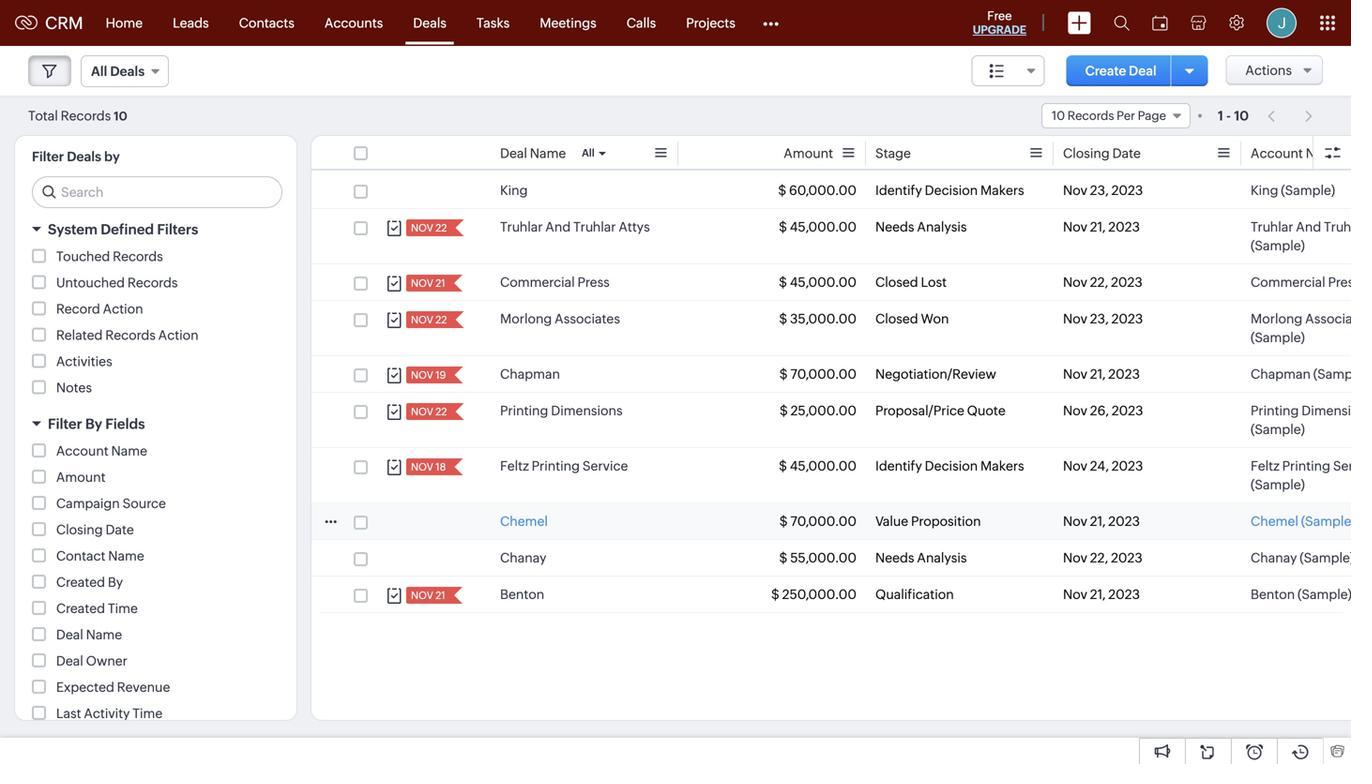 Task type: describe. For each thing, give the bounding box(es) containing it.
commercial for commercial pres
[[1251, 275, 1326, 290]]

lost
[[921, 275, 947, 290]]

45,000.00 for closed
[[790, 275, 857, 290]]

chanay (sample)
[[1251, 551, 1352, 566]]

revenue
[[117, 680, 170, 695]]

records for untouched
[[128, 275, 178, 290]]

makers for nov 23, 2023
[[981, 183, 1025, 198]]

create
[[1086, 63, 1127, 78]]

and for truh
[[1296, 220, 1322, 235]]

chanay link
[[500, 549, 547, 568]]

deals for filter deals by
[[67, 149, 101, 164]]

by for filter
[[85, 416, 102, 433]]

last
[[56, 707, 81, 722]]

22, for analysis
[[1090, 551, 1109, 566]]

printing inside feltz printing ser
[[1283, 459, 1331, 474]]

king (sample) link
[[1251, 181, 1336, 200]]

All Deals field
[[81, 55, 169, 87]]

expected
[[56, 680, 114, 695]]

activity
[[84, 707, 130, 722]]

1 horizontal spatial account
[[1251, 146, 1304, 161]]

needs analysis for $ 45,000.00
[[876, 220, 967, 235]]

$ for truhlar and truhlar attys
[[779, 220, 787, 235]]

contact name
[[56, 549, 144, 564]]

name up truhlar and truhlar attys link
[[530, 146, 566, 161]]

makers for nov 24, 2023
[[981, 459, 1025, 474]]

nov for chapman
[[1063, 367, 1088, 382]]

search image
[[1114, 15, 1130, 31]]

$ 70,000.00 for value proposition
[[780, 514, 857, 529]]

22, for lost
[[1090, 275, 1109, 290]]

nov 22 link for morlong
[[406, 312, 449, 328]]

21 for benton
[[436, 590, 446, 602]]

$ 70,000.00 for negotiation/review
[[780, 367, 857, 382]]

identify decision makers for $ 45,000.00
[[876, 459, 1025, 474]]

nov 22 link for truhlar
[[406, 220, 449, 237]]

home
[[106, 15, 143, 31]]

21, for value proposition
[[1090, 514, 1106, 529]]

upgrade
[[973, 23, 1027, 36]]

25,000.00
[[791, 404, 857, 419]]

truhlar and truh
[[1251, 220, 1352, 253]]

truh
[[1324, 220, 1352, 235]]

fields
[[105, 416, 145, 433]]

filter deals by
[[32, 149, 120, 164]]

record action
[[56, 302, 143, 317]]

21 for commercial press
[[436, 278, 446, 290]]

printing inside printing dimensi
[[1251, 404, 1299, 419]]

printing dimensions link
[[500, 402, 623, 420]]

chapman (samp
[[1251, 367, 1352, 382]]

leads
[[173, 15, 209, 31]]

1
[[1218, 108, 1224, 123]]

leads link
[[158, 0, 224, 46]]

press
[[578, 275, 610, 290]]

21, for negotiation/review
[[1090, 367, 1106, 382]]

23, for identify decision makers
[[1090, 183, 1109, 198]]

2023 for truhlar and truh
[[1109, 220, 1140, 235]]

needs for 45,000.00
[[876, 220, 915, 235]]

printing dimensions
[[500, 404, 623, 419]]

stage
[[876, 146, 911, 161]]

nov for feltz
[[411, 462, 434, 474]]

(sample) for benton (sample)
[[1298, 588, 1352, 603]]

nov 19
[[411, 370, 446, 382]]

activities
[[56, 354, 112, 369]]

quote
[[967, 404, 1006, 419]]

1 horizontal spatial closing date
[[1063, 146, 1141, 161]]

filters
[[157, 221, 198, 238]]

create menu image
[[1068, 12, 1092, 34]]

tasks link
[[462, 0, 525, 46]]

calendar image
[[1153, 15, 1169, 31]]

chapman link
[[500, 365, 560, 384]]

commercial pres link
[[1251, 273, 1352, 292]]

chemel link
[[500, 512, 548, 531]]

campaign
[[56, 496, 120, 512]]

touched
[[56, 249, 110, 264]]

king (sample)
[[1251, 183, 1336, 198]]

morlong associa
[[1251, 312, 1352, 345]]

all for all
[[582, 147, 595, 159]]

morlong for morlong associates
[[500, 312, 552, 327]]

search element
[[1103, 0, 1141, 46]]

system defined filters
[[48, 221, 198, 238]]

chemel (sample
[[1251, 514, 1352, 529]]

250,000.00
[[782, 588, 857, 603]]

nov 21, 2023 for value proposition
[[1063, 514, 1140, 529]]

accounts
[[325, 15, 383, 31]]

free
[[988, 9, 1012, 23]]

chapman (samp link
[[1251, 365, 1352, 384]]

proposal/price quote
[[876, 404, 1006, 419]]

projects link
[[671, 0, 751, 46]]

1 vertical spatial account name
[[56, 444, 147, 459]]

nov for commercial
[[1063, 275, 1088, 290]]

name up owner
[[86, 628, 122, 643]]

attys
[[619, 220, 650, 235]]

truhlar and truhlar attys
[[500, 220, 650, 235]]

nov 22, 2023 for lost
[[1063, 275, 1143, 290]]

untouched records
[[56, 275, 178, 290]]

26,
[[1090, 404, 1109, 419]]

1 vertical spatial closing date
[[56, 523, 134, 538]]

size image
[[990, 63, 1005, 80]]

feltz for feltz printing ser
[[1251, 459, 1280, 474]]

records for total
[[61, 108, 111, 123]]

nov 19 link
[[406, 367, 448, 384]]

king link
[[500, 181, 528, 200]]

filter by fields
[[48, 416, 145, 433]]

morlong associates
[[500, 312, 620, 327]]

deal inside button
[[1129, 63, 1157, 78]]

nov for commercial
[[411, 278, 434, 290]]

filter for filter by fields
[[48, 416, 82, 433]]

nov for chemel
[[1063, 514, 1088, 529]]

nov for morlong
[[411, 314, 434, 326]]

2023 for morlong associa
[[1112, 312, 1143, 327]]

truhlar for truhlar and truhlar attys
[[500, 220, 543, 235]]

name up king (sample)
[[1306, 146, 1342, 161]]

21, for needs analysis
[[1090, 220, 1106, 235]]

owner
[[86, 654, 128, 669]]

(sample
[[1302, 514, 1352, 529]]

analysis for $ 45,000.00
[[917, 220, 967, 235]]

create menu element
[[1057, 0, 1103, 46]]

deal up the expected
[[56, 654, 83, 669]]

related
[[56, 328, 103, 343]]

nov 24, 2023
[[1063, 459, 1144, 474]]

morlong associa link
[[1251, 310, 1352, 347]]

1 vertical spatial closing
[[56, 523, 103, 538]]

defined
[[101, 221, 154, 238]]

45,000.00 for identify
[[790, 459, 857, 474]]

total records 10
[[28, 108, 127, 123]]

$ 25,000.00
[[780, 404, 857, 419]]

identify for 60,000.00
[[876, 183, 922, 198]]

analysis for $ 55,000.00
[[917, 551, 967, 566]]

2023 for feltz printing ser
[[1112, 459, 1144, 474]]

19
[[436, 370, 446, 382]]

printing dimensi
[[1251, 404, 1352, 437]]

all for all deals
[[91, 64, 107, 79]]

record
[[56, 302, 100, 317]]

benton (sample) link
[[1251, 586, 1352, 604]]

filter for filter deals by
[[32, 149, 64, 164]]

60,000.00
[[789, 183, 857, 198]]

$ for morlong associates
[[779, 312, 788, 327]]

nov 23, 2023 for identify decision makers
[[1063, 183, 1143, 198]]

$ 35,000.00
[[779, 312, 857, 327]]

filter by fields button
[[15, 408, 297, 441]]

created by
[[56, 575, 123, 590]]

nov 21 link for benton
[[406, 588, 447, 604]]

identify for 45,000.00
[[876, 459, 922, 474]]

contacts
[[239, 15, 295, 31]]

commercial for commercial press
[[500, 275, 575, 290]]

nov 21 for benton
[[411, 590, 446, 602]]

35,000.00
[[790, 312, 857, 327]]

2023 for benton (sample)
[[1109, 588, 1140, 603]]

feltz printing service link
[[500, 457, 628, 476]]

calls link
[[612, 0, 671, 46]]

feltz for feltz printing service
[[500, 459, 529, 474]]

0 vertical spatial action
[[103, 302, 143, 317]]

nov for chanay
[[1063, 551, 1088, 566]]

name up created by
[[108, 549, 144, 564]]

tasks
[[477, 15, 510, 31]]

70,000.00 for value proposition
[[791, 514, 857, 529]]

deals for all deals
[[110, 64, 145, 79]]

chemel for chemel (sample
[[1251, 514, 1299, 529]]

morlong associates link
[[500, 310, 620, 328]]

1 horizontal spatial closing
[[1063, 146, 1110, 161]]

10 Records Per Page field
[[1042, 103, 1191, 129]]

records for related
[[105, 328, 156, 343]]

$ for printing dimensions
[[780, 404, 788, 419]]

nov for printing
[[1063, 404, 1088, 419]]

pres
[[1329, 275, 1352, 290]]



Task type: locate. For each thing, give the bounding box(es) containing it.
$ 45,000.00 for closed lost
[[779, 275, 857, 290]]

7 nov from the top
[[411, 590, 434, 602]]

1 vertical spatial filter
[[48, 416, 82, 433]]

10 right -
[[1234, 108, 1249, 123]]

meetings
[[540, 15, 597, 31]]

chanay (sample) link
[[1251, 549, 1352, 568]]

0 horizontal spatial chemel
[[500, 514, 548, 529]]

$ down $ 25,000.00
[[779, 459, 787, 474]]

0 horizontal spatial and
[[546, 220, 571, 235]]

created for created by
[[56, 575, 105, 590]]

2 45,000.00 from the top
[[790, 275, 857, 290]]

morlong down the commercial press
[[500, 312, 552, 327]]

chapman up printing dimensions
[[500, 367, 560, 382]]

1 makers from the top
[[981, 183, 1025, 198]]

$ for chemel
[[780, 514, 788, 529]]

1 23, from the top
[[1090, 183, 1109, 198]]

0 vertical spatial needs
[[876, 220, 915, 235]]

feltz up chemel "link"
[[500, 459, 529, 474]]

0 vertical spatial closed
[[876, 275, 919, 290]]

1 horizontal spatial amount
[[784, 146, 833, 161]]

23, up 26,
[[1090, 312, 1109, 327]]

nov 22, 2023
[[1063, 275, 1143, 290], [1063, 551, 1143, 566]]

1 horizontal spatial deal name
[[500, 146, 566, 161]]

0 vertical spatial date
[[1113, 146, 1141, 161]]

0 vertical spatial 45,000.00
[[790, 220, 857, 235]]

system
[[48, 221, 98, 238]]

1 vertical spatial analysis
[[917, 551, 967, 566]]

45,000.00 for needs
[[790, 220, 857, 235]]

decision for $ 45,000.00
[[925, 459, 978, 474]]

1 vertical spatial 22,
[[1090, 551, 1109, 566]]

king inside king (sample) link
[[1251, 183, 1279, 198]]

2 king from the left
[[1251, 183, 1279, 198]]

45,000.00 up 35,000.00
[[790, 275, 857, 290]]

2 feltz from the left
[[1251, 459, 1280, 474]]

chanay up benton (sample) link
[[1251, 551, 1297, 566]]

nov 18
[[411, 462, 446, 474]]

2 nov 21 from the top
[[411, 590, 446, 602]]

1 decision from the top
[[925, 183, 978, 198]]

chemel for chemel
[[500, 514, 548, 529]]

2 nov from the top
[[411, 278, 434, 290]]

1 vertical spatial nov 22 link
[[406, 312, 449, 328]]

nov 22, 2023 for analysis
[[1063, 551, 1143, 566]]

9 nov from the top
[[1063, 551, 1088, 566]]

3 21, from the top
[[1090, 514, 1106, 529]]

1 vertical spatial nov 21
[[411, 590, 446, 602]]

chanay
[[500, 551, 547, 566], [1251, 551, 1297, 566]]

crm
[[45, 13, 83, 33]]

date
[[1113, 146, 1141, 161], [106, 523, 134, 538]]

1 needs from the top
[[876, 220, 915, 235]]

$ for king
[[778, 183, 787, 198]]

1 21, from the top
[[1090, 220, 1106, 235]]

printing left the 'service'
[[532, 459, 580, 474]]

time down the revenue
[[133, 707, 163, 722]]

Other Modules field
[[751, 8, 791, 38]]

nov for truhlar
[[1063, 220, 1088, 235]]

0 horizontal spatial account name
[[56, 444, 147, 459]]

nov for morlong
[[1063, 312, 1088, 327]]

truhlar down king (sample)
[[1251, 220, 1294, 235]]

$ 45,000.00 down $ 25,000.00
[[779, 459, 857, 474]]

closing up contact
[[56, 523, 103, 538]]

truhlar left attys
[[574, 220, 616, 235]]

2 truhlar from the left
[[574, 220, 616, 235]]

benton (sample)
[[1251, 588, 1352, 603]]

1 vertical spatial deals
[[110, 64, 145, 79]]

1 vertical spatial 45,000.00
[[790, 275, 857, 290]]

0 vertical spatial $ 45,000.00
[[779, 220, 857, 235]]

nov inside nov 19 link
[[411, 370, 434, 382]]

1 70,000.00 from the top
[[791, 367, 857, 382]]

1 vertical spatial closed
[[876, 312, 919, 327]]

1 45,000.00 from the top
[[790, 220, 857, 235]]

2 needs analysis from the top
[[876, 551, 967, 566]]

45,000.00 down 25,000.00
[[790, 459, 857, 474]]

3 nov from the top
[[1063, 275, 1088, 290]]

and inside truhlar and truh
[[1296, 220, 1322, 235]]

chapman for chapman (samp
[[1251, 367, 1311, 382]]

1 feltz from the left
[[500, 459, 529, 474]]

0 vertical spatial amount
[[784, 146, 833, 161]]

(sample) down chanay (sample) 'link'
[[1298, 588, 1352, 603]]

1 nov from the top
[[411, 222, 434, 234]]

2 nov 22, 2023 from the top
[[1063, 551, 1143, 566]]

nov 23, 2023 up nov 26, 2023
[[1063, 312, 1143, 327]]

0 vertical spatial $ 70,000.00
[[780, 367, 857, 382]]

filter inside dropdown button
[[48, 416, 82, 433]]

contact
[[56, 549, 106, 564]]

decision up proposition
[[925, 459, 978, 474]]

0 vertical spatial filter
[[32, 149, 64, 164]]

truhlar inside truhlar and truh
[[1251, 220, 1294, 235]]

$ left 250,000.00
[[771, 588, 780, 603]]

Search text field
[[33, 177, 282, 207]]

1 horizontal spatial feltz
[[1251, 459, 1280, 474]]

10 for total records 10
[[114, 109, 127, 123]]

needs for 55,000.00
[[876, 551, 915, 566]]

proposal/price
[[876, 404, 965, 419]]

$ 60,000.00
[[778, 183, 857, 198]]

created down contact
[[56, 575, 105, 590]]

$ left "55,000.00"
[[780, 551, 788, 566]]

2 vertical spatial 22
[[436, 406, 447, 418]]

deals left by
[[67, 149, 101, 164]]

0 vertical spatial account
[[1251, 146, 1304, 161]]

$
[[778, 183, 787, 198], [779, 220, 787, 235], [779, 275, 787, 290], [779, 312, 788, 327], [780, 367, 788, 382], [780, 404, 788, 419], [779, 459, 787, 474], [780, 514, 788, 529], [780, 551, 788, 566], [771, 588, 780, 603]]

1 vertical spatial account
[[56, 444, 109, 459]]

1 horizontal spatial 10
[[1052, 109, 1065, 123]]

45,000.00 down 60,000.00
[[790, 220, 857, 235]]

$ for chapman
[[780, 367, 788, 382]]

10 left per
[[1052, 109, 1065, 123]]

account up king (sample)
[[1251, 146, 1304, 161]]

last activity time
[[56, 707, 163, 722]]

1 nov 22 from the top
[[411, 222, 447, 234]]

1 21 from the top
[[436, 278, 446, 290]]

records inside 'field'
[[1068, 109, 1115, 123]]

create deal button
[[1067, 55, 1176, 86]]

3 truhlar from the left
[[1251, 220, 1294, 235]]

2 vertical spatial $ 45,000.00
[[779, 459, 857, 474]]

1 created from the top
[[56, 575, 105, 590]]

1 chanay from the left
[[500, 551, 547, 566]]

needs up "closed lost"
[[876, 220, 915, 235]]

amount up campaign
[[56, 470, 106, 485]]

1 nov 21 from the top
[[411, 278, 446, 290]]

crm link
[[15, 13, 83, 33]]

king for king (sample)
[[1251, 183, 1279, 198]]

truhlar
[[500, 220, 543, 235], [574, 220, 616, 235], [1251, 220, 1294, 235]]

1 $ 45,000.00 from the top
[[779, 220, 857, 235]]

amount
[[784, 146, 833, 161], [56, 470, 106, 485]]

3 nov from the top
[[411, 314, 434, 326]]

$ for feltz printing service
[[779, 459, 787, 474]]

1 horizontal spatial and
[[1296, 220, 1322, 235]]

nov for king
[[1063, 183, 1088, 198]]

6 nov from the top
[[1063, 404, 1088, 419]]

1 king from the left
[[500, 183, 528, 198]]

projects
[[686, 15, 736, 31]]

benton for benton
[[500, 588, 545, 603]]

value
[[876, 514, 909, 529]]

closed left won
[[876, 312, 919, 327]]

deals down home link
[[110, 64, 145, 79]]

(sample) for king (sample)
[[1281, 183, 1336, 198]]

$ for chanay
[[780, 551, 788, 566]]

records down touched records
[[128, 275, 178, 290]]

0 vertical spatial nov 21
[[411, 278, 446, 290]]

1 analysis from the top
[[917, 220, 967, 235]]

1 needs analysis from the top
[[876, 220, 967, 235]]

records for touched
[[113, 249, 163, 264]]

2 vertical spatial 45,000.00
[[790, 459, 857, 474]]

commercial up "morlong associates" link
[[500, 275, 575, 290]]

benton
[[500, 588, 545, 603], [1251, 588, 1295, 603]]

0 horizontal spatial all
[[91, 64, 107, 79]]

1 horizontal spatial king
[[1251, 183, 1279, 198]]

21 up 19 at the top left of page
[[436, 278, 446, 290]]

2 nov 21 link from the top
[[406, 588, 447, 604]]

2 identify from the top
[[876, 459, 922, 474]]

1 nov 22, 2023 from the top
[[1063, 275, 1143, 290]]

feltz inside feltz printing ser
[[1251, 459, 1280, 474]]

closed for closed lost
[[876, 275, 919, 290]]

decision up lost
[[925, 183, 978, 198]]

value proposition
[[876, 514, 981, 529]]

feltz printing ser link
[[1251, 457, 1352, 495]]

benton for benton (sample)
[[1251, 588, 1295, 603]]

commercial pres
[[1251, 275, 1352, 290]]

0 horizontal spatial benton
[[500, 588, 545, 603]]

decision
[[925, 183, 978, 198], [925, 459, 978, 474]]

truhlar down king 'link'
[[500, 220, 543, 235]]

2 chemel from the left
[[1251, 514, 1299, 529]]

$ up $ 25,000.00
[[780, 367, 788, 382]]

0 vertical spatial (sample)
[[1281, 183, 1336, 198]]

feltz down printing dimensi link
[[1251, 459, 1280, 474]]

0 vertical spatial closing date
[[1063, 146, 1141, 161]]

printing inside 'link'
[[500, 404, 548, 419]]

1 vertical spatial nov 21 link
[[406, 588, 447, 604]]

nov 21 for commercial press
[[411, 278, 446, 290]]

deal up king 'link'
[[500, 146, 527, 161]]

1 vertical spatial created
[[56, 602, 105, 617]]

2 identify decision makers from the top
[[876, 459, 1025, 474]]

nov 22 for truhlar and truhlar attys
[[411, 222, 447, 234]]

row group containing king
[[312, 173, 1352, 614]]

nov for printing
[[411, 406, 434, 418]]

0 horizontal spatial chanay
[[500, 551, 547, 566]]

deals left tasks
[[413, 15, 447, 31]]

chanay for chanay (sample)
[[1251, 551, 1297, 566]]

account name down filter by fields
[[56, 444, 147, 459]]

0 horizontal spatial chapman
[[500, 367, 560, 382]]

total
[[28, 108, 58, 123]]

5 nov from the top
[[411, 406, 434, 418]]

1 chemel from the left
[[500, 514, 548, 529]]

2 and from the left
[[1296, 220, 1322, 235]]

chanay for chanay
[[500, 551, 547, 566]]

45,000.00
[[790, 220, 857, 235], [790, 275, 857, 290], [790, 459, 857, 474]]

1 horizontal spatial all
[[582, 147, 595, 159]]

$ 70,000.00 up $ 25,000.00
[[780, 367, 857, 382]]

0 vertical spatial time
[[108, 602, 138, 617]]

4 21, from the top
[[1090, 588, 1106, 603]]

1 vertical spatial 23,
[[1090, 312, 1109, 327]]

touched records
[[56, 249, 163, 264]]

and inside truhlar and truhlar attys link
[[546, 220, 571, 235]]

3 nov 22 from the top
[[411, 406, 447, 418]]

1 vertical spatial date
[[106, 523, 134, 538]]

1 nov 23, 2023 from the top
[[1063, 183, 1143, 198]]

22 for morlong
[[436, 314, 447, 326]]

2 nov from the top
[[1063, 220, 1088, 235]]

70,000.00
[[791, 367, 857, 382], [791, 514, 857, 529]]

chapman up printing dimensi link
[[1251, 367, 1311, 382]]

deal
[[1129, 63, 1157, 78], [500, 146, 527, 161], [56, 628, 83, 643], [56, 654, 83, 669]]

1 vertical spatial $ 45,000.00
[[779, 275, 857, 290]]

0 vertical spatial deal name
[[500, 146, 566, 161]]

3 $ 45,000.00 from the top
[[779, 459, 857, 474]]

nov 21, 2023 for qualification
[[1063, 588, 1140, 603]]

None field
[[972, 55, 1045, 86]]

0 horizontal spatial amount
[[56, 470, 106, 485]]

1 identify from the top
[[876, 183, 922, 198]]

1 vertical spatial decision
[[925, 459, 978, 474]]

4 nov 21, 2023 from the top
[[1063, 588, 1140, 603]]

king up truhlar and truhlar attys link
[[500, 183, 528, 198]]

needs analysis up "closed lost"
[[876, 220, 967, 235]]

2023 for printing dimensi
[[1112, 404, 1144, 419]]

nov 21, 2023 for needs analysis
[[1063, 220, 1140, 235]]

2 vertical spatial (sample)
[[1298, 588, 1352, 603]]

commercial press link
[[500, 273, 610, 292]]

action up the related records action
[[103, 302, 143, 317]]

records down record action
[[105, 328, 156, 343]]

closing date up 'contact name'
[[56, 523, 134, 538]]

feltz printing service
[[500, 459, 628, 474]]

0 vertical spatial 21
[[436, 278, 446, 290]]

by inside the filter by fields dropdown button
[[85, 416, 102, 433]]

(sample)
[[1281, 183, 1336, 198], [1300, 551, 1352, 566], [1298, 588, 1352, 603]]

$ up $ 55,000.00
[[780, 514, 788, 529]]

amount up "$ 60,000.00"
[[784, 146, 833, 161]]

1 vertical spatial identify
[[876, 459, 922, 474]]

2 makers from the top
[[981, 459, 1025, 474]]

nov for feltz
[[1063, 459, 1088, 474]]

24,
[[1090, 459, 1109, 474]]

1 22 from the top
[[436, 222, 447, 234]]

by left 'fields'
[[85, 416, 102, 433]]

$ for benton
[[771, 588, 780, 603]]

commercial press
[[500, 275, 610, 290]]

king for king
[[500, 183, 528, 198]]

0 vertical spatial 22,
[[1090, 275, 1109, 290]]

2 70,000.00 from the top
[[791, 514, 857, 529]]

2 horizontal spatial deals
[[413, 15, 447, 31]]

records left per
[[1068, 109, 1115, 123]]

$ 45,000.00
[[779, 220, 857, 235], [779, 275, 857, 290], [779, 459, 857, 474]]

date down per
[[1113, 146, 1141, 161]]

(sample) up "truhlar and truh" link
[[1281, 183, 1336, 198]]

1 vertical spatial deal name
[[56, 628, 122, 643]]

1 vertical spatial 22
[[436, 314, 447, 326]]

0 vertical spatial by
[[85, 416, 102, 433]]

deal name up king 'link'
[[500, 146, 566, 161]]

chemel up chanay link
[[500, 514, 548, 529]]

nov for truhlar
[[411, 222, 434, 234]]

6 nov from the top
[[411, 462, 434, 474]]

2 nov 22 link from the top
[[406, 312, 449, 328]]

0 vertical spatial nov 23, 2023
[[1063, 183, 1143, 198]]

home link
[[91, 0, 158, 46]]

70,000.00 for negotiation/review
[[791, 367, 857, 382]]

$ 45,000.00 down "$ 60,000.00"
[[779, 220, 857, 235]]

1 vertical spatial by
[[108, 575, 123, 590]]

1 horizontal spatial action
[[158, 328, 199, 343]]

service
[[583, 459, 628, 474]]

1 $ 70,000.00 from the top
[[780, 367, 857, 382]]

related records action
[[56, 328, 199, 343]]

1 truhlar from the left
[[500, 220, 543, 235]]

nov 23, 2023 for closed won
[[1063, 312, 1143, 327]]

2 benton from the left
[[1251, 588, 1295, 603]]

2 nov 22 from the top
[[411, 314, 447, 326]]

create deal
[[1086, 63, 1157, 78]]

deal up deal owner
[[56, 628, 83, 643]]

deal name up deal owner
[[56, 628, 122, 643]]

chanay down chemel "link"
[[500, 551, 547, 566]]

closed won
[[876, 312, 949, 327]]

$ 45,000.00 up $ 35,000.00
[[779, 275, 857, 290]]

0 vertical spatial created
[[56, 575, 105, 590]]

by
[[85, 416, 102, 433], [108, 575, 123, 590]]

3 nov 22 link from the top
[[406, 404, 449, 420]]

7 nov from the top
[[1063, 459, 1088, 474]]

2 needs from the top
[[876, 551, 915, 566]]

filter
[[32, 149, 64, 164], [48, 416, 82, 433]]

22,
[[1090, 275, 1109, 290], [1090, 551, 1109, 566]]

0 horizontal spatial by
[[85, 416, 102, 433]]

name down 'fields'
[[111, 444, 147, 459]]

22 for printing
[[436, 406, 447, 418]]

10 for 1 - 10
[[1234, 108, 1249, 123]]

all inside field
[[91, 64, 107, 79]]

notes
[[56, 381, 92, 396]]

0 horizontal spatial closing date
[[56, 523, 134, 538]]

23, for closed won
[[1090, 312, 1109, 327]]

0 vertical spatial nov 22, 2023
[[1063, 275, 1143, 290]]

account name up king (sample)
[[1251, 146, 1342, 161]]

0 vertical spatial identify
[[876, 183, 922, 198]]

benton down chanay (sample)
[[1251, 588, 1295, 603]]

(sample) for chanay (sample)
[[1300, 551, 1352, 566]]

10 up by
[[114, 109, 127, 123]]

1 vertical spatial time
[[133, 707, 163, 722]]

2 decision from the top
[[925, 459, 978, 474]]

and for truhlar
[[546, 220, 571, 235]]

0 horizontal spatial 10
[[114, 109, 127, 123]]

0 horizontal spatial commercial
[[500, 275, 575, 290]]

0 vertical spatial makers
[[981, 183, 1025, 198]]

untouched
[[56, 275, 125, 290]]

decision for $ 60,000.00
[[925, 183, 978, 198]]

1 nov 21 link from the top
[[406, 275, 447, 292]]

king
[[500, 183, 528, 198], [1251, 183, 1279, 198]]

23, down "10 records per page"
[[1090, 183, 1109, 198]]

1 horizontal spatial truhlar
[[574, 220, 616, 235]]

truhlar and truhlar attys link
[[500, 218, 650, 237]]

navigation
[[1259, 102, 1323, 130]]

analysis up lost
[[917, 220, 967, 235]]

-
[[1227, 108, 1232, 123]]

benton down chanay link
[[500, 588, 545, 603]]

1 vertical spatial makers
[[981, 459, 1025, 474]]

chapman
[[500, 367, 560, 382], [1251, 367, 1311, 382]]

2 21, from the top
[[1090, 367, 1106, 382]]

deal right create
[[1129, 63, 1157, 78]]

by
[[104, 149, 120, 164]]

3 45,000.00 from the top
[[790, 459, 857, 474]]

commercial
[[500, 275, 575, 290], [1251, 275, 1326, 290]]

2 chanay from the left
[[1251, 551, 1297, 566]]

$ left 25,000.00
[[780, 404, 788, 419]]

all deals
[[91, 64, 145, 79]]

page
[[1138, 109, 1167, 123]]

records down defined
[[113, 249, 163, 264]]

1 horizontal spatial date
[[1113, 146, 1141, 161]]

2 $ 70,000.00 from the top
[[780, 514, 857, 529]]

printing down chapman link
[[500, 404, 548, 419]]

nov 22 link
[[406, 220, 449, 237], [406, 312, 449, 328], [406, 404, 449, 420]]

records up filter deals by at the top of page
[[61, 108, 111, 123]]

2 22 from the top
[[436, 314, 447, 326]]

10 nov from the top
[[1063, 588, 1088, 603]]

system defined filters button
[[15, 213, 297, 246]]

1 vertical spatial (sample)
[[1300, 551, 1352, 566]]

chapman for chapman
[[500, 367, 560, 382]]

1 and from the left
[[546, 220, 571, 235]]

commercial inside commercial pres link
[[1251, 275, 1326, 290]]

records for 10
[[1068, 109, 1115, 123]]

0 vertical spatial 23,
[[1090, 183, 1109, 198]]

4 nov from the top
[[411, 370, 434, 382]]

2 analysis from the top
[[917, 551, 967, 566]]

nov
[[411, 222, 434, 234], [411, 278, 434, 290], [411, 314, 434, 326], [411, 370, 434, 382], [411, 406, 434, 418], [411, 462, 434, 474], [411, 590, 434, 602]]

2 commercial from the left
[[1251, 275, 1326, 290]]

$ left 35,000.00
[[779, 312, 788, 327]]

needs
[[876, 220, 915, 235], [876, 551, 915, 566]]

0 vertical spatial deals
[[413, 15, 447, 31]]

and left the truh
[[1296, 220, 1322, 235]]

closing down "10 records per page"
[[1063, 146, 1110, 161]]

1 22, from the top
[[1090, 275, 1109, 290]]

1 horizontal spatial deals
[[110, 64, 145, 79]]

2023
[[1112, 183, 1143, 198], [1109, 220, 1140, 235], [1111, 275, 1143, 290], [1112, 312, 1143, 327], [1109, 367, 1140, 382], [1112, 404, 1144, 419], [1112, 459, 1144, 474], [1109, 514, 1140, 529], [1111, 551, 1143, 566], [1109, 588, 1140, 603]]

2 created from the top
[[56, 602, 105, 617]]

2023 for king (sample)
[[1112, 183, 1143, 198]]

2 21 from the top
[[436, 590, 446, 602]]

needs analysis for $ 55,000.00
[[876, 551, 967, 566]]

closing date down "10 records per page"
[[1063, 146, 1141, 161]]

0 horizontal spatial feltz
[[500, 459, 529, 474]]

analysis down proposition
[[917, 551, 967, 566]]

deals link
[[398, 0, 462, 46]]

benton link
[[500, 586, 545, 604]]

2023 for chanay (sample)
[[1111, 551, 1143, 566]]

2 vertical spatial nov 22 link
[[406, 404, 449, 420]]

2 23, from the top
[[1090, 312, 1109, 327]]

commercial up morlong associa on the right top
[[1251, 275, 1326, 290]]

created time
[[56, 602, 138, 617]]

(sample) inside 'link'
[[1300, 551, 1352, 566]]

$ for commercial press
[[779, 275, 787, 290]]

nov 23, 2023 down "10 records per page"
[[1063, 183, 1143, 198]]

22 for truhlar
[[436, 222, 447, 234]]

1 vertical spatial action
[[158, 328, 199, 343]]

identify down stage
[[876, 183, 922, 198]]

date down campaign source
[[106, 523, 134, 538]]

nov 22 for printing dimensions
[[411, 406, 447, 418]]

1 commercial from the left
[[500, 275, 575, 290]]

1 nov from the top
[[1063, 183, 1088, 198]]

2 vertical spatial deals
[[67, 149, 101, 164]]

nov inside nov 18 link
[[411, 462, 434, 474]]

identify decision makers up proposition
[[876, 459, 1025, 474]]

$ 55,000.00
[[780, 551, 857, 566]]

3 22 from the top
[[436, 406, 447, 418]]

2 horizontal spatial 10
[[1234, 108, 1249, 123]]

1 identify decision makers from the top
[[876, 183, 1025, 198]]

1 chapman from the left
[[500, 367, 560, 382]]

1 horizontal spatial chemel
[[1251, 514, 1299, 529]]

0 vertical spatial nov 22 link
[[406, 220, 449, 237]]

2 $ 45,000.00 from the top
[[779, 275, 857, 290]]

king up truhlar and truh
[[1251, 183, 1279, 198]]

2023 for commercial pres
[[1111, 275, 1143, 290]]

closed for closed won
[[876, 312, 919, 327]]

nov 21 link for commercial press
[[406, 275, 447, 292]]

1 nov 22 link from the top
[[406, 220, 449, 237]]

filter down total
[[32, 149, 64, 164]]

4 nov from the top
[[1063, 312, 1088, 327]]

$ down "$ 60,000.00"
[[779, 220, 787, 235]]

70,000.00 up 25,000.00
[[791, 367, 857, 382]]

10 records per page
[[1052, 109, 1167, 123]]

chanay inside chanay (sample) 'link'
[[1251, 551, 1297, 566]]

8 nov from the top
[[1063, 514, 1088, 529]]

truhlar for truhlar and truh
[[1251, 220, 1294, 235]]

3 nov 21, 2023 from the top
[[1063, 514, 1140, 529]]

$ 70,000.00
[[780, 367, 857, 382], [780, 514, 857, 529]]

action down untouched records
[[158, 328, 199, 343]]

21, for qualification
[[1090, 588, 1106, 603]]

1 vertical spatial identify decision makers
[[876, 459, 1025, 474]]

0 vertical spatial decision
[[925, 183, 978, 198]]

1 benton from the left
[[500, 588, 545, 603]]

2 horizontal spatial truhlar
[[1251, 220, 1294, 235]]

0 vertical spatial identify decision makers
[[876, 183, 1025, 198]]

2 closed from the top
[[876, 312, 919, 327]]

dimensions
[[551, 404, 623, 419]]

0 horizontal spatial truhlar
[[500, 220, 543, 235]]

1 horizontal spatial benton
[[1251, 588, 1295, 603]]

2 22, from the top
[[1090, 551, 1109, 566]]

identify up value
[[876, 459, 922, 474]]

2 nov 21, 2023 from the top
[[1063, 367, 1140, 382]]

18
[[436, 462, 446, 474]]

truhlar and truh link
[[1251, 218, 1352, 255]]

printing dimensi link
[[1251, 402, 1352, 439]]

0 vertical spatial nov 22
[[411, 222, 447, 234]]

row group
[[312, 173, 1352, 614]]

identify decision makers down stage
[[876, 183, 1025, 198]]

0 horizontal spatial closing
[[56, 523, 103, 538]]

2 chapman from the left
[[1251, 367, 1311, 382]]

$ left 60,000.00
[[778, 183, 787, 198]]

profile element
[[1256, 0, 1308, 46]]

2 vertical spatial nov 22
[[411, 406, 447, 418]]

10 inside 'field'
[[1052, 109, 1065, 123]]

chemel up chanay (sample) 'link'
[[1251, 514, 1299, 529]]

$ 45,000.00 for needs analysis
[[779, 220, 857, 235]]

5 nov from the top
[[1063, 367, 1088, 382]]

1 nov 21, 2023 from the top
[[1063, 220, 1140, 235]]

0 horizontal spatial date
[[106, 523, 134, 538]]

morlong for morlong associa
[[1251, 312, 1303, 327]]

closing date
[[1063, 146, 1141, 161], [56, 523, 134, 538]]

1 vertical spatial nov 23, 2023
[[1063, 312, 1143, 327]]

deals inside field
[[110, 64, 145, 79]]

needs down value
[[876, 551, 915, 566]]

printing
[[500, 404, 548, 419], [1251, 404, 1299, 419], [532, 459, 580, 474], [1283, 459, 1331, 474]]

1 morlong from the left
[[500, 312, 552, 327]]

morlong inside morlong associa
[[1251, 312, 1303, 327]]

1 closed from the top
[[876, 275, 919, 290]]

created for created time
[[56, 602, 105, 617]]

identify decision makers for $ 60,000.00
[[876, 183, 1025, 198]]

1 horizontal spatial account name
[[1251, 146, 1342, 161]]

1 vertical spatial needs
[[876, 551, 915, 566]]

won
[[921, 312, 949, 327]]

closed lost
[[876, 275, 947, 290]]

all up truhlar and truhlar attys link
[[582, 147, 595, 159]]

by for created
[[108, 575, 123, 590]]

nov 22 for morlong associates
[[411, 314, 447, 326]]

$ 70,000.00 up $ 55,000.00
[[780, 514, 857, 529]]

0 horizontal spatial action
[[103, 302, 143, 317]]

commercial inside commercial press link
[[500, 275, 575, 290]]

nov 22 link for printing
[[406, 404, 449, 420]]

1 vertical spatial amount
[[56, 470, 106, 485]]

needs analysis up qualification on the right bottom of the page
[[876, 551, 967, 566]]

0 horizontal spatial deal name
[[56, 628, 122, 643]]

2 morlong from the left
[[1251, 312, 1303, 327]]

10 inside total records 10
[[114, 109, 127, 123]]

closed left lost
[[876, 275, 919, 290]]

makers
[[981, 183, 1025, 198], [981, 459, 1025, 474]]

2 nov 23, 2023 from the top
[[1063, 312, 1143, 327]]

$ 45,000.00 for identify decision makers
[[779, 459, 857, 474]]

profile image
[[1267, 8, 1297, 38]]

created
[[56, 575, 105, 590], [56, 602, 105, 617]]

and up commercial press link
[[546, 220, 571, 235]]



Task type: vqa. For each thing, say whether or not it's contained in the screenshot.


